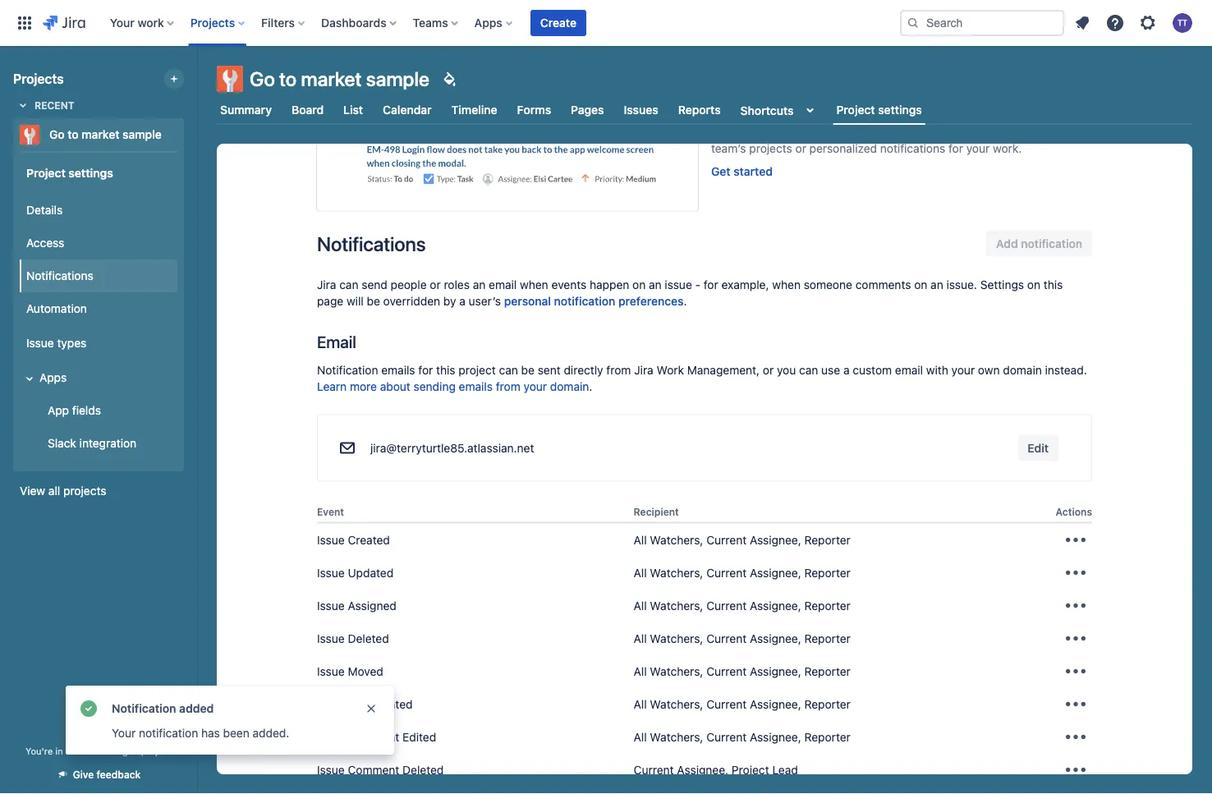 Task type: locate. For each thing, give the bounding box(es) containing it.
domain right own
[[1003, 363, 1042, 377]]

you're
[[26, 746, 53, 757]]

1 horizontal spatial domain
[[1003, 363, 1042, 377]]

1 vertical spatial project settings
[[26, 166, 113, 179]]

1 horizontal spatial from
[[607, 363, 631, 377]]

issue down event
[[317, 533, 345, 547]]

0 horizontal spatial project
[[26, 166, 66, 179]]

issue for issue updated
[[317, 566, 345, 580]]

1 vertical spatial domain
[[550, 379, 589, 393]]

stay
[[711, 125, 735, 139]]

0 vertical spatial or
[[796, 142, 807, 155]]

1 vertical spatial your
[[112, 727, 136, 740]]

for up sending
[[418, 363, 433, 377]]

personal
[[504, 294, 551, 308]]

5 all watchers, current assignee, reporter from the top
[[634, 665, 851, 678]]

project settings up details
[[26, 166, 113, 179]]

1 horizontal spatial a
[[459, 294, 466, 308]]

can
[[339, 278, 359, 291], [499, 363, 518, 377], [799, 363, 818, 377]]

an
[[473, 278, 486, 291], [649, 278, 662, 291], [931, 278, 944, 291]]

for inside jira can send people or roles an email when events happen on an issue - for example, when someone comments on an issue. settings on this page will be overridden by a user's
[[704, 278, 719, 291]]

2 comment from the top
[[348, 763, 399, 777]]

use
[[821, 363, 840, 377]]

issue moved
[[317, 665, 383, 678]]

email left with
[[895, 363, 923, 377]]

all
[[48, 484, 60, 498]]

deleted up the moved
[[348, 632, 389, 645]]

project inside group
[[26, 166, 66, 179]]

apps button
[[470, 10, 519, 36]]

1 horizontal spatial project
[[459, 363, 496, 377]]

all for issue assigned
[[634, 599, 647, 612]]

assigned
[[348, 599, 397, 612]]

when up personal
[[520, 278, 548, 291]]

2 horizontal spatial an
[[931, 278, 944, 291]]

0 horizontal spatial an
[[473, 278, 486, 291]]

by up the 'personalized'
[[844, 125, 857, 139]]

an left issue.
[[931, 278, 944, 291]]

issue left updated
[[317, 566, 345, 580]]

1 horizontal spatial projects
[[190, 16, 235, 30]]

1 all from the top
[[634, 533, 647, 547]]

work left projects dropdown button
[[138, 16, 164, 30]]

a inside notification emails for this project can be sent directly from jira work management, or you can use a custom email with your own domain instead. learn more about sending emails from your domain .
[[844, 363, 850, 377]]

teams button
[[408, 10, 465, 36]]

1 horizontal spatial settings
[[878, 103, 922, 117]]

management,
[[687, 363, 760, 377]]

0 vertical spatial this
[[1044, 278, 1063, 291]]

issue comment edited
[[317, 730, 436, 744]]

send
[[362, 278, 388, 291]]

an up preferences
[[649, 278, 662, 291]]

notification up managed
[[112, 702, 176, 715]]

2 vertical spatial or
[[763, 363, 774, 377]]

0 vertical spatial project
[[837, 103, 875, 117]]

emails right sending
[[459, 379, 493, 393]]

7 watchers, from the top
[[650, 730, 703, 744]]

4 all watchers, current assignee, reporter from the top
[[634, 632, 851, 645]]

by down roles
[[443, 294, 456, 308]]

1 vertical spatial go to market sample
[[49, 128, 162, 141]]

issue for issue comment deleted
[[317, 763, 345, 777]]

notification added
[[112, 702, 214, 715]]

by
[[844, 125, 857, 139], [443, 294, 456, 308]]

sample
[[366, 67, 430, 90], [123, 128, 162, 141]]

1 comment from the top
[[348, 730, 399, 744]]

1 vertical spatial work
[[815, 125, 841, 139]]

or inside notification emails for this project can be sent directly from jira work management, or you can use a custom email with your own domain instead. learn more about sending emails from your domain .
[[763, 363, 774, 377]]

when right example,
[[772, 278, 801, 291]]

issue left the moved
[[317, 665, 345, 678]]

2 vertical spatial project
[[732, 763, 769, 777]]

1 horizontal spatial to
[[279, 67, 297, 90]]

email inside notification emails for this project can be sent directly from jira work management, or you can use a custom email with your own domain instead. learn more about sending emails from your domain .
[[895, 363, 923, 377]]

2 reporter from the top
[[805, 566, 851, 580]]

1 when from the left
[[520, 278, 548, 291]]

tab list
[[207, 95, 1203, 125]]

2 horizontal spatial to
[[1039, 125, 1050, 139]]

1 vertical spatial project
[[26, 166, 66, 179]]

assignee, for issue deleted
[[750, 632, 801, 645]]

notifications
[[911, 125, 976, 139], [880, 142, 946, 155]]

1 vertical spatial comment
[[348, 763, 399, 777]]

slack integration link
[[30, 427, 177, 460]]

view all projects link
[[13, 476, 184, 506]]

0 horizontal spatial go to market sample
[[49, 128, 162, 141]]

added.
[[253, 727, 289, 740]]

2 all from the top
[[634, 566, 647, 580]]

added
[[179, 702, 214, 715]]

go to market sample up list
[[250, 67, 430, 90]]

0 vertical spatial for
[[949, 142, 963, 155]]

this inside jira can send people or roles an email when events happen on an issue - for example, when someone comments on an issue. settings on this page will be overridden by a user's
[[1044, 278, 1063, 291]]

0 horizontal spatial notifications
[[26, 269, 93, 283]]

1 horizontal spatial an
[[649, 278, 662, 291]]

notification for personal
[[554, 294, 616, 308]]

all watchers, current assignee, reporter for issue updated
[[634, 566, 851, 580]]

notification
[[554, 294, 616, 308], [139, 727, 198, 740]]

banner
[[0, 0, 1212, 46]]

notification inside notification emails for this project can be sent directly from jira work management, or you can use a custom email with your own domain instead. learn more about sending emails from your domain .
[[317, 363, 378, 377]]

1 horizontal spatial work
[[815, 125, 841, 139]]

project right managed
[[141, 746, 172, 757]]

email
[[317, 332, 356, 352]]

. down directly
[[589, 379, 593, 393]]

1 horizontal spatial apps
[[474, 16, 503, 30]]

access link
[[20, 227, 177, 260]]

5 watchers, from the top
[[650, 665, 703, 678]]

2 horizontal spatial project
[[837, 103, 875, 117]]

deleted down the edited
[[403, 763, 444, 777]]

to right updates
[[1039, 125, 1050, 139]]

issue for issue types
[[26, 336, 54, 350]]

your down sent
[[524, 379, 547, 393]]

2 all watchers, current assignee, reporter from the top
[[634, 566, 851, 580]]

5 reporter from the top
[[805, 665, 851, 678]]

issue assigned
[[317, 599, 397, 612]]

2 group from the top
[[16, 189, 177, 465]]

notification actions image for issue created
[[1063, 527, 1089, 553]]

0 horizontal spatial settings
[[68, 166, 113, 179]]

notifications up send
[[317, 232, 426, 255]]

0 horizontal spatial email
[[489, 278, 517, 291]]

work up the 'personalized'
[[815, 125, 841, 139]]

2 horizontal spatial can
[[799, 363, 818, 377]]

jira image
[[43, 13, 85, 33], [43, 13, 85, 33]]

notification
[[317, 363, 378, 377], [112, 702, 176, 715]]

jira up page
[[317, 278, 336, 291]]

6 notification actions image from the top
[[1063, 724, 1089, 750]]

projects
[[190, 16, 235, 30], [13, 71, 64, 87]]

notification for notification added
[[112, 702, 176, 715]]

work.
[[993, 142, 1022, 155]]

2 watchers, from the top
[[650, 566, 703, 580]]

be left sent
[[521, 363, 535, 377]]

0 vertical spatial projects
[[190, 16, 235, 30]]

recent
[[34, 99, 74, 111]]

on
[[738, 125, 751, 139], [633, 278, 646, 291], [914, 278, 928, 291], [1027, 278, 1041, 291]]

0 vertical spatial sample
[[366, 67, 430, 90]]

0 horizontal spatial notification
[[139, 727, 198, 740]]

0 horizontal spatial of
[[775, 125, 786, 139]]

settings down go to market sample link
[[68, 166, 113, 179]]

assignee, for issue updated
[[750, 566, 801, 580]]

project up 'receiving'
[[837, 103, 875, 117]]

can inside jira can send people or roles an email when events happen on an issue - for example, when someone comments on an issue. settings on this page will be overridden by a user's
[[339, 278, 359, 291]]

on right settings
[[1027, 278, 1041, 291]]

projects down the top in the top right of the page
[[749, 142, 792, 155]]

when
[[520, 278, 548, 291], [772, 278, 801, 291]]

1 notification actions image from the top
[[1063, 527, 1089, 553]]

watchers, for issue updated
[[650, 566, 703, 580]]

be down send
[[367, 294, 380, 308]]

this up learn more about sending emails from your domain button
[[436, 363, 456, 377]]

2 an from the left
[[649, 278, 662, 291]]

3 watchers, from the top
[[650, 599, 703, 612]]

4 all from the top
[[634, 632, 647, 645]]

or left you
[[763, 363, 774, 377]]

own
[[978, 363, 1000, 377]]

to up board
[[279, 67, 297, 90]]

project settings up 'receiving'
[[837, 103, 922, 117]]

projects up collapse recent projects image
[[13, 71, 64, 87]]

about
[[380, 379, 411, 393]]

7 all watchers, current assignee, reporter from the top
[[634, 730, 851, 744]]

0 horizontal spatial or
[[430, 278, 441, 291]]

your inside dropdown button
[[110, 16, 135, 30]]

issue down 'issue moved' at the bottom left
[[317, 697, 345, 711]]

sample up calendar
[[366, 67, 430, 90]]

1 reporter from the top
[[805, 533, 851, 547]]

from right sending
[[496, 379, 521, 393]]

email icon image
[[338, 438, 357, 458]]

settings up 'receiving'
[[878, 103, 922, 117]]

1 vertical spatial projects
[[13, 71, 64, 87]]

go down "recent"
[[49, 128, 65, 141]]

4 reporter from the top
[[805, 632, 851, 645]]

0 horizontal spatial projects
[[63, 484, 106, 498]]

1 horizontal spatial notification
[[554, 294, 616, 308]]

0 vertical spatial project settings
[[837, 103, 922, 117]]

board
[[292, 103, 324, 117]]

all for issue created
[[634, 533, 647, 547]]

1 horizontal spatial go
[[250, 67, 275, 90]]

a
[[459, 294, 466, 308], [844, 363, 850, 377], [66, 746, 71, 757]]

your for your notification has been added.
[[112, 727, 136, 740]]

shortcuts button
[[737, 95, 823, 125]]

notifications
[[317, 232, 426, 255], [26, 269, 93, 283]]

notification actions image
[[1063, 527, 1089, 553], [1063, 560, 1089, 586], [1063, 593, 1089, 619], [1063, 626, 1089, 652], [1063, 658, 1089, 685], [1063, 724, 1089, 750], [1063, 757, 1089, 783]]

project up learn more about sending emails from your domain button
[[459, 363, 496, 377]]

group containing project settings
[[16, 151, 177, 470]]

by inside "stay on top of your work by receiving notifications of updates to your team's projects or personalized notifications for your work."
[[844, 125, 857, 139]]

issue for issue assigned
[[317, 599, 345, 612]]

2 vertical spatial for
[[418, 363, 433, 377]]

1 group from the top
[[16, 151, 177, 470]]

projects button
[[185, 10, 251, 36]]

projects inside dropdown button
[[190, 16, 235, 30]]

1 vertical spatial email
[[895, 363, 923, 377]]

be inside jira can send people or roles an email when events happen on an issue - for example, when someone comments on an issue. settings on this page will be overridden by a user's
[[367, 294, 380, 308]]

reporter for issue updated
[[805, 566, 851, 580]]

projects right all
[[63, 484, 106, 498]]

on right comments
[[914, 278, 928, 291]]

for inside notification emails for this project can be sent directly from jira work management, or you can use a custom email with your own domain instead. learn more about sending emails from your domain .
[[418, 363, 433, 377]]

current
[[707, 533, 747, 547], [707, 566, 747, 580], [707, 599, 747, 612], [707, 632, 747, 645], [707, 665, 747, 678], [707, 697, 747, 711], [707, 730, 747, 744], [634, 763, 674, 777]]

to down "recent"
[[68, 128, 79, 141]]

list
[[343, 103, 363, 117]]

issue up issue deleted
[[317, 599, 345, 612]]

0 horizontal spatial for
[[418, 363, 433, 377]]

this right settings
[[1044, 278, 1063, 291]]

0 horizontal spatial .
[[589, 379, 593, 393]]

watchers, for issue deleted
[[650, 632, 703, 645]]

group
[[16, 151, 177, 470], [16, 189, 177, 465]]

for left the 'work.'
[[949, 142, 963, 155]]

3 all from the top
[[634, 599, 647, 612]]

can up will
[[339, 278, 359, 291]]

this
[[1044, 278, 1063, 291], [436, 363, 456, 377]]

your down shortcuts dropdown button
[[789, 125, 812, 139]]

issue commented
[[317, 697, 413, 711]]

6 watchers, from the top
[[650, 697, 703, 711]]

go to market sample down "recent"
[[49, 128, 162, 141]]

0 vertical spatial apps
[[474, 16, 503, 30]]

project
[[459, 363, 496, 377], [141, 746, 172, 757]]

from right directly
[[607, 363, 631, 377]]

1 horizontal spatial sample
[[366, 67, 430, 90]]

get
[[711, 165, 731, 178]]

domain
[[1003, 363, 1042, 377], [550, 379, 589, 393]]

1 horizontal spatial can
[[499, 363, 518, 377]]

go to market sample
[[250, 67, 430, 90], [49, 128, 162, 141]]

1 vertical spatial .
[[589, 379, 593, 393]]

0 vertical spatial domain
[[1003, 363, 1042, 377]]

2 when from the left
[[772, 278, 801, 291]]

watchers, for issue commented
[[650, 697, 703, 711]]

7 all from the top
[[634, 730, 647, 744]]

apps up 'app'
[[39, 371, 67, 384]]

for right -
[[704, 278, 719, 291]]

can left sent
[[499, 363, 518, 377]]

notification down the notification added
[[139, 727, 198, 740]]

a inside jira can send people or roles an email when events happen on an issue - for example, when someone comments on an issue. settings on this page will be overridden by a user's
[[459, 294, 466, 308]]

0 vertical spatial projects
[[749, 142, 792, 155]]

0 vertical spatial jira
[[317, 278, 336, 291]]

preferences
[[619, 294, 684, 308]]

give feedback
[[73, 769, 141, 781]]

0 horizontal spatial a
[[66, 746, 71, 757]]

1 vertical spatial by
[[443, 294, 456, 308]]

notifications up automation
[[26, 269, 93, 283]]

0 vertical spatial go to market sample
[[250, 67, 430, 90]]

view
[[20, 484, 45, 498]]

2 notification actions image from the top
[[1063, 560, 1089, 586]]

notification actions image for issue comment deleted
[[1063, 757, 1089, 783]]

emails up about
[[381, 363, 415, 377]]

or
[[796, 142, 807, 155], [430, 278, 441, 291], [763, 363, 774, 377]]

email up the user's
[[489, 278, 517, 291]]

of right the top in the top right of the page
[[775, 125, 786, 139]]

a right the 'use' at the top right
[[844, 363, 850, 377]]

details link
[[20, 194, 177, 227]]

1 horizontal spatial market
[[301, 67, 362, 90]]

1 horizontal spatial or
[[763, 363, 774, 377]]

0 horizontal spatial apps
[[39, 371, 67, 384]]

7 notification actions image from the top
[[1063, 757, 1089, 783]]

0 horizontal spatial deleted
[[348, 632, 389, 645]]

settings
[[878, 103, 922, 117], [68, 166, 113, 179]]

view all projects
[[20, 484, 106, 498]]

on left the top in the top right of the page
[[738, 125, 751, 139]]

1 all watchers, current assignee, reporter from the top
[[634, 533, 851, 547]]

assignee, for issue assigned
[[750, 599, 801, 612]]

expand image
[[20, 369, 39, 389]]

1 horizontal spatial notification
[[317, 363, 378, 377]]

notifications down 'receiving'
[[880, 142, 946, 155]]

notification down events
[[554, 294, 616, 308]]

all watchers, current assignee, reporter for issue commented
[[634, 697, 851, 711]]

0 vertical spatial by
[[844, 125, 857, 139]]

2 horizontal spatial for
[[949, 142, 963, 155]]

2 horizontal spatial a
[[844, 363, 850, 377]]

jira left work
[[634, 363, 654, 377]]

0 vertical spatial email
[[489, 278, 517, 291]]

reporter
[[805, 533, 851, 547], [805, 566, 851, 580], [805, 599, 851, 612], [805, 632, 851, 645], [805, 665, 851, 678], [805, 697, 851, 711], [805, 730, 851, 744]]

0 vertical spatial emails
[[381, 363, 415, 377]]

market up details link
[[82, 128, 120, 141]]

integration
[[79, 437, 137, 450]]

all watchers, current assignee, reporter for issue moved
[[634, 665, 851, 678]]

teams
[[413, 16, 448, 30]]

2 horizontal spatial or
[[796, 142, 807, 155]]

1 horizontal spatial projects
[[749, 142, 792, 155]]

project up details
[[26, 166, 66, 179]]

7 reporter from the top
[[805, 730, 851, 744]]

issues
[[624, 103, 659, 117]]

. down issue
[[684, 294, 687, 308]]

give
[[73, 769, 94, 781]]

0 vertical spatial .
[[684, 294, 687, 308]]

1 horizontal spatial for
[[704, 278, 719, 291]]

5 all from the top
[[634, 665, 647, 678]]

event
[[317, 506, 344, 517]]

1 vertical spatial notifications
[[26, 269, 93, 283]]

1 horizontal spatial deleted
[[403, 763, 444, 777]]

6 reporter from the top
[[805, 697, 851, 711]]

your profile and settings image
[[1173, 13, 1193, 33]]

apps right "teams" dropdown button
[[474, 16, 503, 30]]

1 horizontal spatial project settings
[[837, 103, 922, 117]]

1 vertical spatial or
[[430, 278, 441, 291]]

all for issue commented
[[634, 697, 647, 711]]

issue for issue commented
[[317, 697, 345, 711]]

all for issue comment edited
[[634, 730, 647, 744]]

of left updates
[[980, 125, 990, 139]]

feedback
[[97, 769, 141, 781]]

commented
[[348, 697, 413, 711]]

issue up 'issue moved' at the bottom left
[[317, 632, 345, 645]]

issue left types
[[26, 336, 54, 350]]

0 vertical spatial be
[[367, 294, 380, 308]]

issue created
[[317, 533, 390, 547]]

comment down dismiss image
[[348, 730, 399, 744]]

all watchers, current assignee, reporter for issue deleted
[[634, 632, 851, 645]]

an up the user's
[[473, 278, 486, 291]]

dashboards
[[321, 16, 387, 30]]

a right in in the bottom of the page
[[66, 746, 71, 757]]

4 watchers, from the top
[[650, 632, 703, 645]]

comment down issue comment edited
[[348, 763, 399, 777]]

1 horizontal spatial when
[[772, 278, 801, 291]]

3 notification actions image from the top
[[1063, 593, 1089, 619]]

assignee, for issue comment edited
[[750, 730, 801, 744]]

watchers,
[[650, 533, 703, 547], [650, 566, 703, 580], [650, 599, 703, 612], [650, 632, 703, 645], [650, 665, 703, 678], [650, 697, 703, 711], [650, 730, 703, 744]]

projects up sidebar navigation icon
[[190, 16, 235, 30]]

0 horizontal spatial be
[[367, 294, 380, 308]]

1 horizontal spatial project
[[732, 763, 769, 777]]

issue types link
[[20, 325, 177, 361]]

project left lead
[[732, 763, 769, 777]]

managed
[[99, 746, 139, 757]]

comment
[[348, 730, 399, 744], [348, 763, 399, 777]]

issue down issue comment edited
[[317, 763, 345, 777]]

be inside notification emails for this project can be sent directly from jira work management, or you can use a custom email with your own domain instead. learn more about sending emails from your domain .
[[521, 363, 535, 377]]

1 horizontal spatial email
[[895, 363, 923, 377]]

reporter for issue created
[[805, 533, 851, 547]]

1 vertical spatial notification
[[139, 727, 198, 740]]

current for issue commented
[[707, 697, 747, 711]]

4 notification actions image from the top
[[1063, 626, 1089, 652]]

1 vertical spatial jira
[[634, 363, 654, 377]]

market up list
[[301, 67, 362, 90]]

go up summary
[[250, 67, 275, 90]]

5 notification actions image from the top
[[1063, 658, 1089, 685]]

notification actions image for issue comment edited
[[1063, 724, 1089, 750]]

domain down directly
[[550, 379, 589, 393]]

0 vertical spatial comment
[[348, 730, 399, 744]]

apps inside apps button
[[39, 371, 67, 384]]

6 all watchers, current assignee, reporter from the top
[[634, 697, 851, 711]]

or left the 'personalized'
[[796, 142, 807, 155]]

help image
[[1106, 13, 1125, 33]]

notification up learn
[[317, 363, 378, 377]]

issue down issue commented
[[317, 730, 345, 744]]

a down roles
[[459, 294, 466, 308]]

0 horizontal spatial from
[[496, 379, 521, 393]]

0 vertical spatial settings
[[878, 103, 922, 117]]

3 reporter from the top
[[805, 599, 851, 612]]

issue for issue comment edited
[[317, 730, 345, 744]]

create
[[540, 16, 577, 30]]

sample left add to starred image
[[123, 128, 162, 141]]

issue inside group
[[26, 336, 54, 350]]

0 horizontal spatial this
[[436, 363, 456, 377]]

1 horizontal spatial .
[[684, 294, 687, 308]]

0 horizontal spatial by
[[443, 294, 456, 308]]

or left roles
[[430, 278, 441, 291]]

3 an from the left
[[931, 278, 944, 291]]

can left the 'use' at the top right
[[799, 363, 818, 377]]

notifications right 'receiving'
[[911, 125, 976, 139]]

3 all watchers, current assignee, reporter from the top
[[634, 599, 851, 612]]

6 all from the top
[[634, 697, 647, 711]]

1 vertical spatial this
[[436, 363, 456, 377]]

projects
[[749, 142, 792, 155], [63, 484, 106, 498]]

on inside "stay on top of your work by receiving notifications of updates to your team's projects or personalized notifications for your work."
[[738, 125, 751, 139]]

1 horizontal spatial emails
[[459, 379, 493, 393]]

1 watchers, from the top
[[650, 533, 703, 547]]



Task type: describe. For each thing, give the bounding box(es) containing it.
reporter for issue assigned
[[805, 599, 851, 612]]

this inside notification emails for this project can be sent directly from jira work management, or you can use a custom email with your own domain instead. learn more about sending emails from your domain .
[[436, 363, 456, 377]]

roles
[[444, 278, 470, 291]]

types
[[57, 336, 86, 350]]

will
[[347, 294, 364, 308]]

0 vertical spatial notifications
[[911, 125, 976, 139]]

notifications link
[[20, 260, 177, 292]]

0 horizontal spatial emails
[[381, 363, 415, 377]]

personal notification preferences .
[[504, 294, 687, 308]]

edit button
[[1018, 435, 1059, 461]]

board link
[[288, 95, 327, 125]]

app fields
[[48, 404, 101, 417]]

notification actions image for issue updated
[[1063, 560, 1089, 586]]

apps button
[[20, 361, 177, 394]]

your right updates
[[1053, 125, 1077, 139]]

people
[[391, 278, 427, 291]]

0 horizontal spatial projects
[[13, 71, 64, 87]]

custom
[[853, 363, 892, 377]]

filters button
[[256, 10, 311, 36]]

reporter for issue deleted
[[805, 632, 851, 645]]

watchers, for issue comment edited
[[650, 730, 703, 744]]

instead.
[[1045, 363, 1087, 377]]

collapse recent projects image
[[13, 95, 33, 115]]

summary link
[[217, 95, 275, 125]]

project inside notification emails for this project can be sent directly from jira work management, or you can use a custom email with your own domain instead. learn more about sending emails from your domain .
[[459, 363, 496, 377]]

0 horizontal spatial to
[[68, 128, 79, 141]]

issue types
[[26, 336, 86, 350]]

slack integration
[[48, 437, 137, 450]]

current for issue comment edited
[[707, 730, 747, 744]]

dismiss image
[[365, 702, 378, 715]]

notification actions image for issue deleted
[[1063, 626, 1089, 652]]

shortcuts
[[741, 103, 794, 117]]

email inside jira can send people or roles an email when events happen on an issue - for example, when someone comments on an issue. settings on this page will be overridden by a user's
[[489, 278, 517, 291]]

group containing details
[[16, 189, 177, 465]]

watchers, for issue moved
[[650, 665, 703, 678]]

your work button
[[105, 10, 180, 36]]

assignee, for issue created
[[750, 533, 801, 547]]

projects inside "stay on top of your work by receiving notifications of updates to your team's projects or personalized notifications for your work."
[[749, 142, 792, 155]]

sidebar navigation image
[[179, 66, 215, 99]]

directly
[[564, 363, 603, 377]]

assignee, for issue commented
[[750, 697, 801, 711]]

reporter for issue commented
[[805, 697, 851, 711]]

jira issue preview in slack image
[[317, 94, 698, 211]]

updates
[[993, 125, 1036, 139]]

by inside jira can send people or roles an email when events happen on an issue - for example, when someone comments on an issue. settings on this page will be overridden by a user's
[[443, 294, 456, 308]]

calendar link
[[380, 95, 435, 125]]

project settings inside tab list
[[837, 103, 922, 117]]

your left the 'work.'
[[967, 142, 990, 155]]

receiving
[[860, 125, 908, 139]]

events
[[552, 278, 587, 291]]

create button
[[530, 10, 586, 36]]

0 vertical spatial from
[[607, 363, 631, 377]]

for inside "stay on top of your work by receiving notifications of updates to your team's projects or personalized notifications for your work."
[[949, 142, 963, 155]]

stay on top of your work by receiving notifications of updates to your team's projects or personalized notifications for your work.
[[711, 125, 1077, 155]]

apps inside apps dropdown button
[[474, 16, 503, 30]]

app fields link
[[30, 394, 177, 427]]

current assignee, project lead
[[634, 763, 798, 777]]

0 horizontal spatial market
[[82, 128, 120, 141]]

1 vertical spatial deleted
[[403, 763, 444, 777]]

current for issue moved
[[707, 665, 747, 678]]

list link
[[340, 95, 366, 125]]

settings
[[981, 278, 1024, 291]]

example,
[[722, 278, 769, 291]]

1 vertical spatial sample
[[123, 128, 162, 141]]

watchers, for issue assigned
[[650, 599, 703, 612]]

. inside notification emails for this project can be sent directly from jira work management, or you can use a custom email with your own domain instead. learn more about sending emails from your domain .
[[589, 379, 593, 393]]

slack
[[48, 437, 76, 450]]

notification emails for this project can be sent directly from jira work management, or you can use a custom email with your own domain instead. learn more about sending emails from your domain .
[[317, 363, 1087, 393]]

details
[[26, 203, 63, 217]]

fields
[[72, 404, 101, 417]]

access
[[26, 236, 64, 250]]

current for issue deleted
[[707, 632, 747, 645]]

all for issue deleted
[[634, 632, 647, 645]]

created
[[348, 533, 390, 547]]

notification for your
[[139, 727, 198, 740]]

issue for issue deleted
[[317, 632, 345, 645]]

automation link
[[20, 292, 177, 325]]

all watchers, current assignee, reporter for issue created
[[634, 533, 851, 547]]

notification actions image for issue assigned
[[1063, 593, 1089, 619]]

issue for issue created
[[317, 533, 345, 547]]

-
[[695, 278, 701, 291]]

get started link
[[711, 164, 773, 180]]

watchers, for issue created
[[650, 533, 703, 547]]

edited
[[403, 730, 436, 744]]

sending
[[414, 379, 456, 393]]

moved
[[348, 665, 383, 678]]

issues link
[[621, 95, 662, 125]]

team-
[[73, 746, 99, 757]]

with
[[926, 363, 949, 377]]

happen
[[590, 278, 629, 291]]

reports link
[[675, 95, 724, 125]]

1 vertical spatial projects
[[63, 484, 106, 498]]

sent
[[538, 363, 561, 377]]

go to market sample link
[[13, 118, 177, 151]]

current for issue updated
[[707, 566, 747, 580]]

current for issue assigned
[[707, 599, 747, 612]]

project inside tab list
[[837, 103, 875, 117]]

notification for notification emails for this project can be sent directly from jira work management, or you can use a custom email with your own domain instead. learn more about sending emails from your domain .
[[317, 363, 378, 377]]

success image
[[79, 699, 99, 719]]

notification actions image for issue moved
[[1063, 658, 1089, 685]]

settings inside group
[[68, 166, 113, 179]]

0 vertical spatial market
[[301, 67, 362, 90]]

or inside jira can send people or roles an email when events happen on an issue - for example, when someone comments on an issue. settings on this page will be overridden by a user's
[[430, 278, 441, 291]]

calendar
[[383, 103, 432, 117]]

in
[[55, 746, 63, 757]]

add to starred image
[[179, 125, 199, 145]]

0 vertical spatial notifications
[[317, 232, 426, 255]]

project settings inside group
[[26, 166, 113, 179]]

or inside "stay on top of your work by receiving notifications of updates to your team's projects or personalized notifications for your work."
[[796, 142, 807, 155]]

primary element
[[10, 0, 900, 46]]

issue deleted
[[317, 632, 389, 645]]

recipient
[[634, 506, 679, 517]]

learn
[[317, 379, 347, 393]]

issue for issue moved
[[317, 665, 345, 678]]

all watchers, current assignee, reporter for issue assigned
[[634, 599, 851, 612]]

user's
[[469, 294, 501, 308]]

0 vertical spatial deleted
[[348, 632, 389, 645]]

work
[[657, 363, 684, 377]]

your notification has been added.
[[112, 727, 289, 740]]

your for your work
[[110, 16, 135, 30]]

appswitcher icon image
[[15, 13, 34, 33]]

reporter for issue moved
[[805, 665, 851, 678]]

filters
[[261, 16, 295, 30]]

issue.
[[947, 278, 977, 291]]

notification actions image
[[1063, 691, 1089, 718]]

summary
[[220, 103, 272, 117]]

to inside "stay on top of your work by receiving notifications of updates to your team's projects or personalized notifications for your work."
[[1039, 125, 1050, 139]]

your left own
[[952, 363, 975, 377]]

more
[[350, 379, 377, 393]]

reporter for issue comment edited
[[805, 730, 851, 744]]

settings inside tab list
[[878, 103, 922, 117]]

current for issue created
[[707, 533, 747, 547]]

all watchers, current assignee, reporter for issue comment edited
[[634, 730, 851, 744]]

Search field
[[900, 10, 1065, 36]]

been
[[223, 727, 250, 740]]

1 vertical spatial notifications
[[880, 142, 946, 155]]

1 of from the left
[[775, 125, 786, 139]]

has
[[201, 727, 220, 740]]

top
[[754, 125, 772, 139]]

forms
[[517, 103, 551, 117]]

dashboards button
[[316, 10, 403, 36]]

work inside dropdown button
[[138, 16, 164, 30]]

timeline
[[451, 103, 497, 117]]

0 horizontal spatial project
[[141, 746, 172, 757]]

tab list containing project settings
[[207, 95, 1203, 125]]

all for issue updated
[[634, 566, 647, 580]]

jira inside jira can send people or roles an email when events happen on an issue - for example, when someone comments on an issue. settings on this page will be overridden by a user's
[[317, 278, 336, 291]]

banner containing your work
[[0, 0, 1212, 46]]

notifications inside notifications link
[[26, 269, 93, 283]]

edit
[[1028, 441, 1049, 455]]

notifications image
[[1073, 13, 1092, 33]]

0 horizontal spatial go
[[49, 128, 65, 141]]

2 of from the left
[[980, 125, 990, 139]]

you're in a team-managed project
[[26, 746, 172, 757]]

settings image
[[1138, 13, 1158, 33]]

timeline link
[[448, 95, 501, 125]]

lead
[[772, 763, 798, 777]]

you
[[777, 363, 796, 377]]

comment for deleted
[[348, 763, 399, 777]]

work inside "stay on top of your work by receiving notifications of updates to your team's projects or personalized notifications for your work."
[[815, 125, 841, 139]]

get started
[[711, 165, 773, 178]]

1 an from the left
[[473, 278, 486, 291]]

search image
[[907, 16, 920, 30]]

1 vertical spatial emails
[[459, 379, 493, 393]]

create project image
[[168, 72, 181, 85]]

actions
[[1056, 506, 1092, 517]]

comment for edited
[[348, 730, 399, 744]]

assignee, for issue moved
[[750, 665, 801, 678]]

jira inside notification emails for this project can be sent directly from jira work management, or you can use a custom email with your own domain instead. learn more about sending emails from your domain .
[[634, 363, 654, 377]]

reports
[[678, 103, 721, 117]]

on up preferences
[[633, 278, 646, 291]]

all for issue moved
[[634, 665, 647, 678]]

set background color image
[[439, 69, 459, 89]]

2 vertical spatial a
[[66, 746, 71, 757]]



Task type: vqa. For each thing, say whether or not it's contained in the screenshot.
All Watchers, Current Assignee, Reporter
yes



